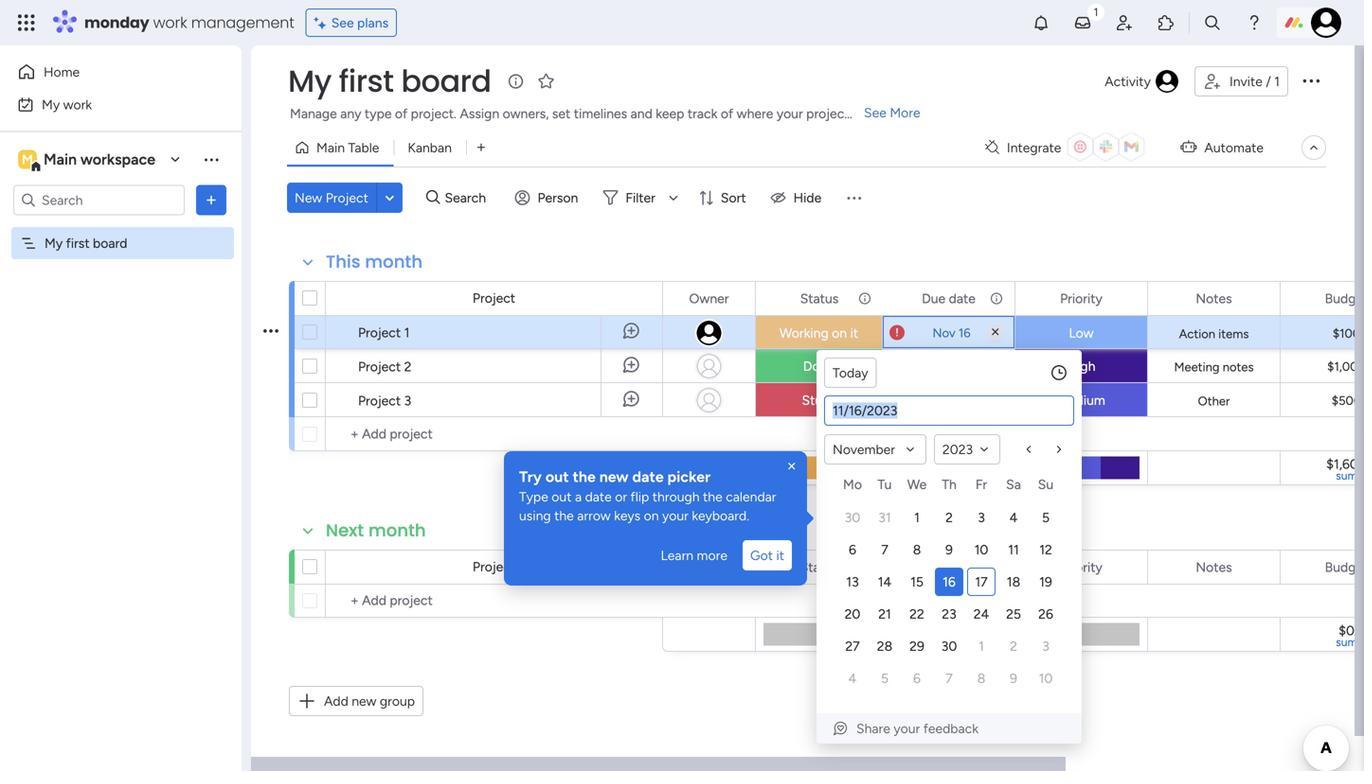 Task type: describe. For each thing, give the bounding box(es) containing it.
next month
[[326, 519, 426, 543]]

workspace selection element
[[18, 148, 158, 173]]

This month field
[[321, 250, 427, 275]]

1 vertical spatial 1 button
[[967, 633, 996, 661]]

11
[[1008, 542, 1019, 558]]

0 vertical spatial 5
[[1042, 510, 1050, 526]]

26
[[1038, 607, 1053, 623]]

1 horizontal spatial board
[[401, 60, 491, 102]]

sum for $1,600
[[1336, 469, 1357, 483]]

0 horizontal spatial 4 button
[[838, 665, 867, 693]]

$500
[[1332, 394, 1361, 409]]

4 for 4 button to the top
[[1009, 510, 1018, 526]]

manage
[[290, 106, 337, 122]]

0 horizontal spatial 2
[[404, 359, 412, 375]]

or
[[615, 489, 627, 505]]

we
[[907, 477, 927, 493]]

learn
[[661, 548, 693, 564]]

1 horizontal spatial 8
[[977, 671, 985, 687]]

my first board list box
[[0, 224, 242, 515]]

first inside "list box"
[[66, 235, 90, 251]]

got it button
[[743, 541, 792, 571]]

manage any type of project. assign owners, set timelines and keep track of where your project stands.
[[290, 106, 895, 122]]

2 of from the left
[[721, 106, 733, 122]]

1 horizontal spatial 9 button
[[999, 665, 1028, 693]]

stuck
[[802, 393, 836, 409]]

invite / 1 button
[[1194, 66, 1288, 97]]

17
[[975, 574, 988, 591]]

25 button
[[999, 601, 1028, 629]]

4 for the leftmost 4 button
[[848, 671, 857, 687]]

24
[[974, 607, 989, 623]]

1 vertical spatial 5 button
[[871, 665, 899, 693]]

24 button
[[967, 601, 996, 629]]

22
[[910, 607, 924, 623]]

board inside my first board "list box"
[[93, 235, 127, 251]]

status for 1st status "field" from the top
[[800, 291, 839, 307]]

1 vertical spatial 7 button
[[935, 665, 963, 693]]

due for first due date field from the top of the page
[[922, 291, 946, 307]]

Date field
[[825, 397, 1073, 425]]

due for 1st due date field from the bottom
[[922, 560, 946, 576]]

budget field for next month
[[1320, 557, 1364, 578]]

project.
[[411, 106, 457, 122]]

new
[[295, 190, 322, 206]]

inbox image
[[1073, 13, 1092, 32]]

2 column information image from the top
[[989, 560, 1004, 575]]

flip
[[630, 489, 649, 505]]

0 vertical spatial first
[[339, 60, 394, 102]]

learn more button
[[653, 541, 735, 571]]

1 due date from the top
[[922, 291, 976, 307]]

nov for nov 16
[[932, 326, 955, 341]]

1 notes field from the top
[[1191, 288, 1237, 309]]

27 button
[[838, 633, 867, 661]]

done
[[803, 359, 835, 375]]

1 vertical spatial options image
[[202, 191, 221, 210]]

0 horizontal spatial 6
[[849, 542, 856, 558]]

1 vertical spatial the
[[703, 489, 723, 505]]

calendar
[[726, 489, 776, 505]]

hide
[[793, 190, 821, 206]]

1 horizontal spatial 6 button
[[903, 665, 931, 693]]

see plans
[[331, 15, 388, 31]]

new inside try out the new date picker type out a date or flip through the calendar using the arrow keys on your keyboard.
[[599, 468, 629, 486]]

project 1
[[358, 325, 410, 341]]

stands.
[[853, 106, 895, 122]]

mo
[[843, 477, 862, 493]]

11 button
[[999, 536, 1028, 565]]

my first board inside "list box"
[[45, 235, 127, 251]]

0 vertical spatial the
[[573, 468, 596, 486]]

working
[[779, 325, 829, 341]]

hide button
[[763, 183, 833, 213]]

this
[[326, 250, 361, 274]]

where
[[737, 106, 773, 122]]

it inside button
[[776, 548, 784, 564]]

my work button
[[11, 90, 204, 120]]

close image
[[784, 459, 799, 475]]

0 horizontal spatial 9 button
[[935, 536, 963, 565]]

nov 18
[[932, 393, 971, 408]]

19 button
[[1032, 568, 1060, 597]]

0 horizontal spatial 1 button
[[903, 504, 931, 532]]

0 vertical spatial 9
[[945, 542, 953, 558]]

owners,
[[503, 106, 549, 122]]

1 image
[[1087, 1, 1104, 22]]

add
[[324, 694, 348, 710]]

activity button
[[1097, 66, 1187, 97]]

2 due date field from the top
[[917, 557, 980, 578]]

2 horizontal spatial 2
[[1010, 639, 1017, 655]]

1 notes from the top
[[1196, 291, 1232, 307]]

medium
[[1057, 393, 1105, 409]]

monday work management
[[84, 12, 294, 33]]

1 horizontal spatial 6
[[913, 671, 921, 687]]

november button
[[824, 435, 926, 465]]

my work
[[42, 97, 92, 113]]

0 horizontal spatial 8
[[913, 542, 921, 558]]

1 horizontal spatial 10 button
[[1032, 665, 1060, 693]]

keyboard.
[[692, 508, 749, 524]]

17 button
[[967, 568, 996, 597]]

1 inside invite / 1 button
[[1274, 73, 1280, 90]]

1 horizontal spatial options image
[[1300, 69, 1322, 92]]

12
[[1039, 542, 1052, 558]]

30 for the right the 30 button
[[941, 639, 957, 655]]

previous image
[[1021, 442, 1036, 458]]

Search in workspace field
[[40, 189, 158, 211]]

18 button
[[999, 568, 1028, 597]]

owner for 1st owner field from the bottom of the page
[[689, 560, 729, 576]]

2 status field from the top
[[795, 557, 843, 578]]

1 vertical spatial out
[[552, 489, 572, 505]]

share
[[856, 721, 890, 737]]

31 button
[[871, 504, 899, 532]]

dapulse integrations image
[[985, 141, 999, 155]]

v2 search image
[[426, 187, 440, 209]]

john smith image
[[1311, 8, 1341, 38]]

project inside button
[[326, 190, 368, 206]]

Search field
[[440, 185, 497, 211]]

add view image
[[477, 141, 485, 155]]

management
[[191, 12, 294, 33]]

1 horizontal spatial 10
[[1039, 671, 1053, 687]]

next
[[326, 519, 364, 543]]

plans
[[357, 15, 388, 31]]

autopilot image
[[1181, 135, 1197, 159]]

1 priority from the top
[[1060, 291, 1102, 307]]

1 column information image from the top
[[989, 291, 1004, 306]]

project
[[806, 106, 849, 122]]

1 priority field from the top
[[1055, 288, 1107, 309]]

0 vertical spatial 10
[[974, 542, 988, 558]]

try out the new date picker heading
[[519, 467, 792, 488]]

my up manage
[[288, 60, 331, 102]]

28
[[877, 639, 892, 655]]

new inside 'button'
[[352, 694, 377, 710]]

2 vertical spatial the
[[554, 508, 574, 524]]

group
[[380, 694, 415, 710]]

grid containing mo
[[836, 474, 1062, 695]]

select product image
[[17, 13, 36, 32]]

sort
[[721, 190, 746, 206]]

1 vertical spatial 5
[[881, 671, 889, 687]]

2 owner field from the top
[[684, 557, 734, 578]]

$0
[[1338, 623, 1354, 639]]

1 horizontal spatial it
[[850, 325, 858, 341]]

add time image
[[1050, 364, 1068, 383]]

add new group button
[[289, 687, 423, 717]]

1 horizontal spatial 3
[[978, 510, 985, 526]]

month for this month
[[365, 250, 423, 274]]

23
[[942, 607, 956, 623]]

kanban
[[408, 140, 452, 156]]

0 vertical spatial 7 button
[[871, 536, 899, 565]]

2 priority from the top
[[1060, 560, 1102, 576]]

arrow
[[577, 508, 611, 524]]

1 horizontal spatial 30 button
[[935, 633, 963, 661]]

main for main table
[[316, 140, 345, 156]]

type
[[365, 106, 392, 122]]

invite
[[1229, 73, 1263, 90]]

Next month field
[[321, 519, 431, 544]]

angle down image
[[385, 191, 394, 205]]

0 vertical spatial out
[[545, 468, 569, 486]]

notifications image
[[1032, 13, 1050, 32]]

feedback
[[923, 721, 979, 737]]

1 down wednesday element
[[914, 510, 920, 526]]

workspace
[[80, 151, 155, 169]]

0 vertical spatial 30 button
[[838, 504, 867, 532]]

more
[[697, 548, 727, 564]]

1 horizontal spatial 5 button
[[1032, 504, 1060, 532]]

0 horizontal spatial 10 button
[[967, 536, 996, 565]]

28 button
[[871, 633, 899, 661]]

home button
[[11, 57, 204, 87]]

0 vertical spatial 2 button
[[935, 504, 963, 532]]

working on it
[[779, 325, 858, 341]]

learn more
[[661, 548, 727, 564]]

0 horizontal spatial 8 button
[[903, 536, 931, 565]]

see plans button
[[306, 9, 397, 37]]

21
[[878, 607, 891, 623]]

0 vertical spatial my first board
[[288, 60, 491, 102]]

19
[[1039, 574, 1052, 591]]

budget for this month
[[1325, 291, 1364, 307]]

main workspace
[[44, 151, 155, 169]]

2 notes field from the top
[[1191, 557, 1237, 578]]

using
[[519, 508, 551, 524]]

0 vertical spatial 4 button
[[999, 504, 1028, 532]]

0 vertical spatial 3 button
[[967, 504, 996, 532]]

set
[[552, 106, 571, 122]]



Task type: vqa. For each thing, say whether or not it's contained in the screenshot.
the rightmost 9 "button"
yes



Task type: locate. For each thing, give the bounding box(es) containing it.
nov up 2023
[[932, 393, 955, 408]]

1 budget field from the top
[[1320, 288, 1364, 309]]

budget up $100
[[1325, 291, 1364, 307]]

1 vertical spatial month
[[368, 519, 426, 543]]

see more
[[864, 105, 920, 121]]

due up nov 16
[[922, 291, 946, 307]]

share your feedback link
[[832, 720, 1067, 739]]

9
[[945, 542, 953, 558], [1010, 671, 1017, 687]]

1 vertical spatial 18
[[1007, 574, 1020, 591]]

1 horizontal spatial 30
[[941, 639, 957, 655]]

type
[[519, 489, 548, 505]]

1 horizontal spatial first
[[339, 60, 394, 102]]

8 button up 15 button
[[903, 536, 931, 565]]

my first board
[[288, 60, 491, 102], [45, 235, 127, 251]]

november
[[833, 442, 895, 458]]

my down search in workspace field
[[45, 235, 63, 251]]

2 down thursday element
[[945, 510, 953, 526]]

it
[[850, 325, 858, 341], [776, 548, 784, 564]]

1 horizontal spatial 2
[[945, 510, 953, 526]]

30 for topmost the 30 button
[[845, 510, 860, 526]]

see left plans
[[331, 15, 354, 31]]

2 vertical spatial 3
[[1042, 639, 1049, 655]]

$1,600 sum
[[1326, 457, 1364, 483]]

it down column information image
[[850, 325, 858, 341]]

1 horizontal spatial 7 button
[[935, 665, 963, 693]]

project 3
[[358, 393, 411, 409]]

date up nov 16
[[949, 291, 976, 307]]

23 button
[[935, 601, 963, 629]]

of right type
[[395, 106, 408, 122]]

1 horizontal spatial new
[[599, 468, 629, 486]]

1 vertical spatial 8
[[977, 671, 985, 687]]

the
[[573, 468, 596, 486], [703, 489, 723, 505], [554, 508, 574, 524]]

0 horizontal spatial options image
[[202, 191, 221, 210]]

2 horizontal spatial your
[[894, 721, 920, 737]]

collapse board header image
[[1306, 140, 1321, 155]]

4 button down "saturday" element
[[999, 504, 1028, 532]]

$1,600
[[1326, 457, 1364, 473]]

2 horizontal spatial 3
[[1042, 639, 1049, 655]]

2 button down thursday element
[[935, 504, 963, 532]]

my inside "list box"
[[45, 235, 63, 251]]

2 priority field from the top
[[1055, 557, 1107, 578]]

new right add
[[352, 694, 377, 710]]

status
[[800, 291, 839, 307], [800, 560, 839, 576]]

first
[[339, 60, 394, 102], [66, 235, 90, 251]]

3 down '26'
[[1042, 639, 1049, 655]]

table
[[348, 140, 379, 156]]

1 horizontal spatial 8 button
[[967, 665, 996, 693]]

Notes field
[[1191, 288, 1237, 309], [1191, 557, 1237, 578]]

budget for next month
[[1325, 560, 1364, 576]]

2 budget field from the top
[[1320, 557, 1364, 578]]

budget field up the $0
[[1320, 557, 1364, 578]]

options image
[[1300, 69, 1322, 92], [202, 191, 221, 210]]

priority field right '19'
[[1055, 557, 1107, 578]]

2 vertical spatial your
[[894, 721, 920, 737]]

2 status from the top
[[800, 560, 839, 576]]

1 owner from the top
[[689, 291, 729, 307]]

nov for nov 18
[[932, 393, 955, 408]]

new up 'or'
[[599, 468, 629, 486]]

any
[[340, 106, 361, 122]]

4 button
[[999, 504, 1028, 532], [838, 665, 867, 693]]

0 vertical spatial notes
[[1196, 291, 1232, 307]]

of right track
[[721, 106, 733, 122]]

board up project.
[[401, 60, 491, 102]]

1 owner field from the top
[[684, 288, 734, 309]]

date up arrow
[[585, 489, 612, 505]]

9 down 25 "button"
[[1010, 671, 1017, 687]]

0 vertical spatial status
[[800, 291, 839, 307]]

0 vertical spatial 30
[[845, 510, 860, 526]]

1 vertical spatial 10
[[1039, 671, 1053, 687]]

13
[[846, 574, 859, 591]]

7 button
[[871, 536, 899, 565], [935, 665, 963, 693]]

date
[[949, 291, 976, 307], [632, 468, 664, 486], [585, 489, 612, 505], [949, 560, 976, 576]]

su
[[1038, 477, 1054, 493]]

board
[[401, 60, 491, 102], [93, 235, 127, 251]]

9 button up 16 button
[[935, 536, 963, 565]]

0 horizontal spatial 2 button
[[935, 504, 963, 532]]

0 vertical spatial 2
[[404, 359, 412, 375]]

row group
[[836, 502, 1062, 695]]

column information image
[[989, 291, 1004, 306], [989, 560, 1004, 575]]

person button
[[507, 183, 590, 213]]

/
[[1266, 73, 1271, 90]]

main
[[316, 140, 345, 156], [44, 151, 77, 169]]

0 horizontal spatial 6 button
[[838, 536, 867, 565]]

main for main workspace
[[44, 151, 77, 169]]

1 vertical spatial 3 button
[[1032, 633, 1060, 661]]

7 up the share your feedback link
[[946, 671, 953, 687]]

10 down the 26 "button"
[[1039, 671, 1053, 687]]

6
[[849, 542, 856, 558], [913, 671, 921, 687]]

new project button
[[287, 183, 376, 213]]

try out the new date picker type out a date or flip through the calendar using the arrow keys on your keyboard.
[[519, 468, 780, 524]]

see inside see plans button
[[331, 15, 354, 31]]

month right 'next'
[[368, 519, 426, 543]]

1 vertical spatial 9
[[1010, 671, 1017, 687]]

0 vertical spatial 8
[[913, 542, 921, 558]]

owner for second owner field from the bottom of the page
[[689, 291, 729, 307]]

keys
[[614, 508, 641, 524]]

1 vertical spatial status
[[800, 560, 839, 576]]

1 horizontal spatial of
[[721, 106, 733, 122]]

status field up "working on it"
[[795, 288, 843, 309]]

on inside try out the new date picker type out a date or flip through the calendar using the arrow keys on your keyboard.
[[644, 508, 659, 524]]

3 button down the 26 "button"
[[1032, 633, 1060, 661]]

8 up feedback
[[977, 671, 985, 687]]

4 down 27 button
[[848, 671, 857, 687]]

1 due date field from the top
[[917, 288, 980, 309]]

0 horizontal spatial of
[[395, 106, 408, 122]]

30 button down monday element at the bottom right of page
[[838, 504, 867, 532]]

3 down friday element
[[978, 510, 985, 526]]

on right 'working'
[[832, 325, 847, 341]]

see inside see more link
[[864, 105, 887, 121]]

0 vertical spatial nov
[[932, 326, 955, 341]]

invite members image
[[1115, 13, 1134, 32]]

5 button down sunday element
[[1032, 504, 1060, 532]]

0 horizontal spatial 3
[[404, 393, 411, 409]]

1 vertical spatial 6
[[913, 671, 921, 687]]

priority
[[1060, 291, 1102, 307], [1060, 560, 1102, 576]]

0 horizontal spatial 10
[[974, 542, 988, 558]]

18 inside button
[[1007, 574, 1020, 591]]

out right try
[[545, 468, 569, 486]]

6 button down 29 "button"
[[903, 665, 931, 693]]

0 vertical spatial it
[[850, 325, 858, 341]]

7 button down 31 button
[[871, 536, 899, 565]]

1 vertical spatial see
[[864, 105, 887, 121]]

1 vertical spatial 30 button
[[935, 633, 963, 661]]

1 sum from the top
[[1336, 469, 1357, 483]]

26 button
[[1032, 601, 1060, 629]]

Budget field
[[1320, 288, 1364, 309], [1320, 557, 1364, 578]]

option
[[0, 226, 242, 230]]

9 up 16 button
[[945, 542, 953, 558]]

1 horizontal spatial 4
[[1009, 510, 1018, 526]]

items
[[1218, 327, 1249, 342]]

Due date field
[[917, 288, 980, 309], [917, 557, 980, 578]]

31
[[878, 510, 891, 526]]

2 due date from the top
[[922, 560, 976, 576]]

16 right 15 button
[[943, 574, 956, 591]]

1 up project 2
[[404, 325, 410, 341]]

30 button down the 23
[[935, 633, 963, 661]]

7 for the bottom '7' button
[[946, 671, 953, 687]]

month right this
[[365, 250, 423, 274]]

9 button down 25 "button"
[[999, 665, 1028, 693]]

notes
[[1196, 291, 1232, 307], [1196, 560, 1232, 576]]

1 horizontal spatial on
[[832, 325, 847, 341]]

row group containing 30
[[836, 502, 1062, 695]]

2023 button
[[934, 435, 1000, 465]]

arrow down image
[[662, 187, 685, 209]]

0 vertical spatial owner field
[[684, 288, 734, 309]]

next image
[[1051, 442, 1067, 458]]

month for next month
[[368, 519, 426, 543]]

0 vertical spatial your
[[777, 106, 803, 122]]

Status field
[[795, 288, 843, 309], [795, 557, 843, 578]]

10
[[974, 542, 988, 558], [1039, 671, 1053, 687]]

action items
[[1179, 327, 1249, 342]]

8 up 15
[[913, 542, 921, 558]]

16 inside button
[[943, 574, 956, 591]]

1 due from the top
[[922, 291, 946, 307]]

main inside workspace selection element
[[44, 151, 77, 169]]

friday element
[[965, 474, 997, 502]]

status for 1st status "field" from the bottom of the page
[[800, 560, 839, 576]]

work for monday
[[153, 12, 187, 33]]

2 notes from the top
[[1196, 560, 1232, 576]]

your inside the share your feedback link
[[894, 721, 920, 737]]

13 button
[[838, 568, 867, 597]]

1 vertical spatial nov
[[932, 393, 955, 408]]

status up "working on it"
[[800, 291, 839, 307]]

status field left 13
[[795, 557, 843, 578]]

work inside button
[[63, 97, 92, 113]]

high
[[1067, 359, 1095, 375]]

month inside next month field
[[368, 519, 426, 543]]

thursday element
[[933, 474, 965, 502]]

options image down workspace options image
[[202, 191, 221, 210]]

apps image
[[1157, 13, 1176, 32]]

5 button
[[1032, 504, 1060, 532], [871, 665, 899, 693]]

My first board field
[[283, 60, 496, 102]]

0 vertical spatial 8 button
[[903, 536, 931, 565]]

25
[[1006, 607, 1021, 623]]

tuesday element
[[869, 474, 901, 502]]

1 vertical spatial 4
[[848, 671, 857, 687]]

menu image
[[844, 188, 863, 207]]

16
[[958, 326, 970, 341], [943, 574, 956, 591]]

nov 16
[[932, 326, 970, 341]]

1 of from the left
[[395, 106, 408, 122]]

0 horizontal spatial first
[[66, 235, 90, 251]]

share your feedback
[[856, 721, 979, 737]]

0 horizontal spatial 18
[[958, 393, 971, 408]]

0 horizontal spatial main
[[44, 151, 77, 169]]

16 right the v2 overdue deadline icon
[[958, 326, 970, 341]]

budget field for this month
[[1320, 288, 1364, 309]]

0 vertical spatial priority
[[1060, 291, 1102, 307]]

1 status field from the top
[[795, 288, 843, 309]]

main inside button
[[316, 140, 345, 156]]

1 vertical spatial first
[[66, 235, 90, 251]]

0 vertical spatial on
[[832, 325, 847, 341]]

Owner field
[[684, 288, 734, 309], [684, 557, 734, 578]]

fr
[[976, 477, 987, 493]]

see for see more
[[864, 105, 887, 121]]

0 horizontal spatial 4
[[848, 671, 857, 687]]

keep
[[656, 106, 684, 122]]

7 button up the share your feedback link
[[935, 665, 963, 693]]

27
[[845, 639, 860, 655]]

search everything image
[[1203, 13, 1222, 32]]

6 down 29 "button"
[[913, 671, 921, 687]]

see for see plans
[[331, 15, 354, 31]]

work for my
[[63, 97, 92, 113]]

1 nov from the top
[[932, 326, 955, 341]]

new project
[[295, 190, 368, 206]]

project 2
[[358, 359, 412, 375]]

10 button down the 26 "button"
[[1032, 665, 1060, 693]]

m
[[22, 152, 33, 168]]

your right where
[[777, 106, 803, 122]]

1 vertical spatial 16
[[943, 574, 956, 591]]

grid
[[836, 474, 1062, 695]]

1 budget from the top
[[1325, 291, 1364, 307]]

20 button
[[838, 601, 867, 629]]

$0 sum
[[1336, 623, 1357, 650]]

4 button down 27 button
[[838, 665, 867, 693]]

2 sum from the top
[[1336, 636, 1357, 650]]

0 horizontal spatial 5
[[881, 671, 889, 687]]

filter
[[626, 190, 655, 206]]

1 horizontal spatial 9
[[1010, 671, 1017, 687]]

owner
[[689, 291, 729, 307], [689, 560, 729, 576]]

+ Add project text field
[[335, 423, 654, 446]]

1 down 24 button
[[979, 639, 984, 655]]

4 down "saturday" element
[[1009, 510, 1018, 526]]

3 button down friday element
[[967, 504, 996, 532]]

more
[[890, 105, 920, 121]]

priority up low
[[1060, 291, 1102, 307]]

0 horizontal spatial my first board
[[45, 235, 127, 251]]

6 button up 13 button on the bottom
[[838, 536, 867, 565]]

0 horizontal spatial it
[[776, 548, 784, 564]]

date right 15 button
[[949, 560, 976, 576]]

add to favorites image
[[537, 72, 556, 90]]

0 vertical spatial new
[[599, 468, 629, 486]]

+ Add project text field
[[335, 590, 654, 613]]

work right the monday on the left of the page
[[153, 12, 187, 33]]

out left "a"
[[552, 489, 572, 505]]

due up the 23
[[922, 560, 946, 576]]

29 button
[[903, 633, 931, 661]]

wednesday element
[[901, 474, 933, 502]]

7 for '7' button to the top
[[881, 542, 888, 558]]

1 vertical spatial new
[[352, 694, 377, 710]]

1 vertical spatial 2
[[945, 510, 953, 526]]

1 right the /
[[1274, 73, 1280, 90]]

16 button
[[935, 568, 963, 597]]

2 down 25 "button"
[[1010, 639, 1017, 655]]

the up "a"
[[573, 468, 596, 486]]

1 vertical spatial 8 button
[[967, 665, 996, 693]]

5 down sunday element
[[1042, 510, 1050, 526]]

budget up the $0
[[1325, 560, 1364, 576]]

sa
[[1006, 477, 1021, 493]]

0 vertical spatial see
[[331, 15, 354, 31]]

first up type
[[339, 60, 394, 102]]

1 horizontal spatial 5
[[1042, 510, 1050, 526]]

2 budget from the top
[[1325, 560, 1364, 576]]

my first board up type
[[288, 60, 491, 102]]

saturday element
[[997, 474, 1030, 502]]

this month
[[326, 250, 423, 274]]

1 vertical spatial notes field
[[1191, 557, 1237, 578]]

see left more at the top right of the page
[[864, 105, 887, 121]]

2 due from the top
[[922, 560, 946, 576]]

0 vertical spatial 10 button
[[967, 536, 996, 565]]

29
[[909, 639, 924, 655]]

7 down 31
[[881, 542, 888, 558]]

my inside button
[[42, 97, 60, 113]]

0 vertical spatial board
[[401, 60, 491, 102]]

1 button down wednesday element
[[903, 504, 931, 532]]

2 nov from the top
[[932, 393, 955, 408]]

5 button down 28 button
[[871, 665, 899, 693]]

your right share
[[894, 721, 920, 737]]

the right using
[[554, 508, 574, 524]]

0 horizontal spatial 16
[[943, 574, 956, 591]]

18 left '19'
[[1007, 574, 1020, 591]]

2 up project 3
[[404, 359, 412, 375]]

the up keyboard.
[[703, 489, 723, 505]]

1 button
[[903, 504, 931, 532], [967, 633, 996, 661]]

help image
[[1245, 13, 1264, 32]]

my
[[288, 60, 331, 102], [42, 97, 60, 113], [45, 235, 63, 251]]

0 vertical spatial priority field
[[1055, 288, 1107, 309]]

1 vertical spatial due date field
[[917, 557, 980, 578]]

monday element
[[836, 474, 869, 502]]

th
[[942, 477, 956, 493]]

1 horizontal spatial 16
[[958, 326, 970, 341]]

0 horizontal spatial 30
[[845, 510, 860, 526]]

v2 overdue deadline image
[[889, 324, 905, 342]]

15
[[910, 574, 923, 591]]

tu
[[878, 477, 892, 493]]

meeting
[[1174, 360, 1220, 375]]

workspace options image
[[202, 150, 221, 169]]

action
[[1179, 327, 1215, 342]]

on down flip
[[644, 508, 659, 524]]

sunday element
[[1030, 474, 1062, 502]]

my first board down search in workspace field
[[45, 235, 127, 251]]

my down home
[[42, 97, 60, 113]]

workspace image
[[18, 149, 37, 170]]

column information image
[[857, 291, 872, 306]]

8
[[913, 542, 921, 558], [977, 671, 985, 687]]

14
[[878, 574, 892, 591]]

0 horizontal spatial your
[[662, 508, 689, 524]]

priority right the 19 button
[[1060, 560, 1102, 576]]

1 vertical spatial 2 button
[[999, 633, 1028, 661]]

2 owner from the top
[[689, 560, 729, 576]]

status left 13
[[800, 560, 839, 576]]

5 down 28 button
[[881, 671, 889, 687]]

1 status from the top
[[800, 291, 839, 307]]

10 button left 11
[[967, 536, 996, 565]]

kanban button
[[394, 133, 466, 163]]

priority field up low
[[1055, 288, 1107, 309]]

options image right the /
[[1300, 69, 1322, 92]]

main left the table on the top left
[[316, 140, 345, 156]]

1 vertical spatial 7
[[946, 671, 953, 687]]

a
[[575, 489, 582, 505]]

1 vertical spatial 6 button
[[903, 665, 931, 693]]

3
[[404, 393, 411, 409], [978, 510, 985, 526], [1042, 639, 1049, 655]]

your inside try out the new date picker type out a date or flip through the calendar using the arrow keys on your keyboard.
[[662, 508, 689, 524]]

show board description image
[[505, 72, 527, 91]]

1 vertical spatial my first board
[[45, 235, 127, 251]]

meeting notes
[[1174, 360, 1254, 375]]

sort button
[[690, 183, 757, 213]]

0 vertical spatial 6 button
[[838, 536, 867, 565]]

budget field up $100
[[1320, 288, 1364, 309]]

0 vertical spatial 3
[[404, 393, 411, 409]]

6 up 13 button on the bottom
[[849, 542, 856, 558]]

1 vertical spatial 9 button
[[999, 665, 1028, 693]]

8 button up feedback
[[967, 665, 996, 693]]

work down home
[[63, 97, 92, 113]]

sum inside "$1,600 sum"
[[1336, 469, 1357, 483]]

Priority field
[[1055, 288, 1107, 309], [1055, 557, 1107, 578]]

0 vertical spatial due date
[[922, 291, 976, 307]]

date up flip
[[632, 468, 664, 486]]

1 horizontal spatial 18
[[1007, 574, 1020, 591]]

it right got
[[776, 548, 784, 564]]

1 vertical spatial budget
[[1325, 560, 1364, 576]]

1 button down 24 button
[[967, 633, 996, 661]]

1 horizontal spatial 2 button
[[999, 633, 1028, 661]]

0 horizontal spatial work
[[63, 97, 92, 113]]

sum for $0
[[1336, 636, 1357, 650]]

30 down monday element at the bottom right of page
[[845, 510, 860, 526]]

main right workspace "icon"
[[44, 151, 77, 169]]

month inside this month field
[[365, 250, 423, 274]]

0 vertical spatial work
[[153, 12, 187, 33]]

9 button
[[935, 536, 963, 565], [999, 665, 1028, 693]]

first down search in workspace field
[[66, 235, 90, 251]]

3 down project 2
[[404, 393, 411, 409]]



